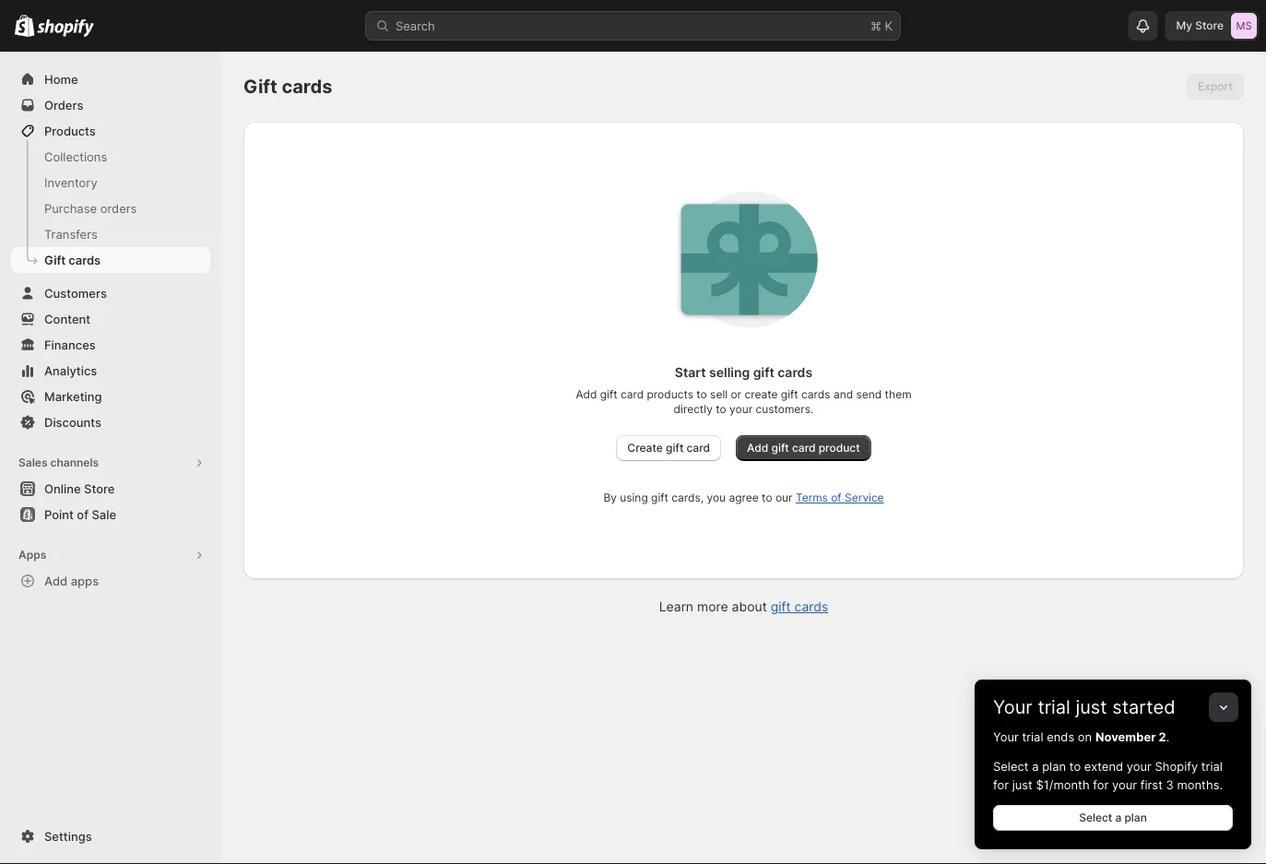 Task type: vqa. For each thing, say whether or not it's contained in the screenshot.
the middle Add
yes



Task type: locate. For each thing, give the bounding box(es) containing it.
add for add gift card products to sell or create gift cards and send them directly to your customers.
[[576, 388, 597, 401]]

0 vertical spatial add
[[576, 388, 597, 401]]

discounts
[[44, 415, 101, 429]]

gift cards link
[[771, 599, 828, 615]]

sales
[[18, 456, 48, 469]]

trial up months.
[[1201, 759, 1223, 773]]

1 horizontal spatial just
[[1076, 696, 1107, 718]]

1 horizontal spatial for
[[1093, 777, 1109, 792]]

⌘ k
[[871, 18, 893, 33]]

$1/month
[[1036, 777, 1090, 792]]

your down or
[[730, 403, 753, 416]]

your up first
[[1127, 759, 1152, 773]]

select down select a plan to extend your shopify trial for just $1/month for your first 3 months.
[[1079, 811, 1112, 824]]

your inside dropdown button
[[993, 696, 1033, 718]]

0 horizontal spatial a
[[1032, 759, 1039, 773]]

finances link
[[11, 332, 210, 358]]

0 vertical spatial select
[[993, 759, 1029, 773]]

add left the apps
[[44, 574, 68, 588]]

online store link
[[11, 476, 210, 502]]

directly
[[674, 403, 713, 416]]

your up your trial ends on november 2 .
[[993, 696, 1033, 718]]

by using gift cards, you agree to our terms of service
[[603, 491, 884, 504]]

a down select a plan to extend your shopify trial for just $1/month for your first 3 months.
[[1115, 811, 1122, 824]]

card left products
[[621, 388, 644, 401]]

to left the our
[[762, 491, 772, 504]]

0 vertical spatial your
[[730, 403, 753, 416]]

by
[[603, 491, 617, 504]]

a up '$1/month'
[[1032, 759, 1039, 773]]

learn more about gift cards
[[659, 599, 828, 615]]

and
[[834, 388, 853, 401]]

0 vertical spatial a
[[1032, 759, 1039, 773]]

add apps button
[[11, 568, 210, 594]]

for
[[993, 777, 1009, 792], [1093, 777, 1109, 792]]

0 vertical spatial trial
[[1038, 696, 1070, 718]]

0 vertical spatial store
[[1195, 19, 1224, 32]]

just left '$1/month'
[[1012, 777, 1033, 792]]

a inside select a plan to extend your shopify trial for just $1/month for your first 3 months.
[[1032, 759, 1039, 773]]

store
[[1195, 19, 1224, 32], [84, 481, 115, 496]]

plan inside select a plan to extend your shopify trial for just $1/month for your first 3 months.
[[1042, 759, 1066, 773]]

card for add gift card product
[[792, 441, 816, 455]]

1 vertical spatial select
[[1079, 811, 1112, 824]]

0 vertical spatial of
[[831, 491, 842, 504]]

1 vertical spatial just
[[1012, 777, 1033, 792]]

0 horizontal spatial add
[[44, 574, 68, 588]]

of
[[831, 491, 842, 504], [77, 507, 88, 521]]

gift down the 'customers.'
[[771, 441, 789, 455]]

card for add gift card products to sell or create gift cards and send them directly to your customers.
[[621, 388, 644, 401]]

add
[[576, 388, 597, 401], [747, 441, 768, 455], [44, 574, 68, 588]]

of right terms at the right bottom of the page
[[831, 491, 842, 504]]

1 horizontal spatial card
[[687, 441, 710, 455]]

2 horizontal spatial add
[[747, 441, 768, 455]]

gift up the create
[[753, 365, 774, 380]]

learn
[[659, 599, 693, 615]]

0 vertical spatial just
[[1076, 696, 1107, 718]]

create
[[627, 441, 663, 455]]

3
[[1166, 777, 1174, 792]]

1 vertical spatial your
[[1127, 759, 1152, 773]]

select inside select a plan to extend your shopify trial for just $1/month for your first 3 months.
[[993, 759, 1029, 773]]

2 vertical spatial your
[[1112, 777, 1137, 792]]

2 horizontal spatial card
[[792, 441, 816, 455]]

plan
[[1042, 759, 1066, 773], [1125, 811, 1147, 824]]

add inside add gift card products to sell or create gift cards and send them directly to your customers.
[[576, 388, 597, 401]]

to
[[696, 388, 707, 401], [716, 403, 726, 416], [762, 491, 772, 504], [1069, 759, 1081, 773]]

just up on
[[1076, 696, 1107, 718]]

.
[[1166, 729, 1170, 744]]

trial for ends
[[1022, 729, 1043, 744]]

store right my
[[1195, 19, 1224, 32]]

shopify image
[[15, 14, 34, 37], [37, 19, 94, 37]]

my store image
[[1231, 13, 1257, 39]]

trial inside dropdown button
[[1038, 696, 1070, 718]]

november
[[1095, 729, 1156, 744]]

1 horizontal spatial store
[[1195, 19, 1224, 32]]

cards
[[282, 75, 332, 98], [69, 253, 101, 267], [778, 365, 813, 380], [801, 388, 830, 401], [795, 599, 828, 615]]

content
[[44, 312, 91, 326]]

analytics link
[[11, 358, 210, 384]]

sale
[[92, 507, 116, 521]]

months.
[[1177, 777, 1223, 792]]

your trial just started element
[[975, 728, 1251, 849]]

trial up ends
[[1038, 696, 1070, 718]]

of left 'sale'
[[77, 507, 88, 521]]

inventory link
[[11, 170, 210, 195]]

1 vertical spatial a
[[1115, 811, 1122, 824]]

add gift card product button
[[736, 435, 871, 461]]

0 horizontal spatial card
[[621, 388, 644, 401]]

trial left ends
[[1022, 729, 1043, 744]]

add gift card products to sell or create gift cards and send them directly to your customers.
[[576, 388, 912, 416]]

marketing link
[[11, 384, 210, 409]]

home
[[44, 72, 78, 86]]

card inside the create gift card button
[[687, 441, 710, 455]]

plan up '$1/month'
[[1042, 759, 1066, 773]]

your trial just started button
[[975, 680, 1251, 718]]

store for online store
[[84, 481, 115, 496]]

2 vertical spatial add
[[44, 574, 68, 588]]

just inside dropdown button
[[1076, 696, 1107, 718]]

you
[[707, 491, 726, 504]]

0 vertical spatial gift cards
[[243, 75, 332, 98]]

apps
[[18, 548, 46, 562]]

select
[[993, 759, 1029, 773], [1079, 811, 1112, 824]]

product
[[819, 441, 860, 455]]

1 vertical spatial gift cards
[[44, 253, 101, 267]]

gift
[[753, 365, 774, 380], [600, 388, 617, 401], [781, 388, 798, 401], [666, 441, 684, 455], [771, 441, 789, 455], [651, 491, 668, 504], [771, 599, 791, 615]]

your left first
[[1112, 777, 1137, 792]]

your for your trial ends on november 2 .
[[993, 729, 1019, 744]]

1 vertical spatial plan
[[1125, 811, 1147, 824]]

1 horizontal spatial select
[[1079, 811, 1112, 824]]

card inside add gift card products to sell or create gift cards and send them directly to your customers.
[[621, 388, 644, 401]]

0 vertical spatial your
[[993, 696, 1033, 718]]

card down directly
[[687, 441, 710, 455]]

1 horizontal spatial gift
[[243, 75, 277, 98]]

card
[[621, 388, 644, 401], [687, 441, 710, 455], [792, 441, 816, 455]]

your left ends
[[993, 729, 1019, 744]]

⌘
[[871, 18, 881, 33]]

0 horizontal spatial gift cards
[[44, 253, 101, 267]]

content link
[[11, 306, 210, 332]]

plan down first
[[1125, 811, 1147, 824]]

card inside add gift card product button
[[792, 441, 816, 455]]

0 horizontal spatial store
[[84, 481, 115, 496]]

2 your from the top
[[993, 729, 1019, 744]]

to up '$1/month'
[[1069, 759, 1081, 773]]

plan for select a plan
[[1125, 811, 1147, 824]]

ends
[[1047, 729, 1075, 744]]

add left products
[[576, 388, 597, 401]]

for down extend
[[1093, 777, 1109, 792]]

0 horizontal spatial plan
[[1042, 759, 1066, 773]]

a
[[1032, 759, 1039, 773], [1115, 811, 1122, 824]]

gift right using
[[651, 491, 668, 504]]

1 vertical spatial your
[[993, 729, 1019, 744]]

select down your trial ends on november 2 .
[[993, 759, 1029, 773]]

transfers
[[44, 227, 98, 241]]

1 vertical spatial add
[[747, 441, 768, 455]]

store for my store
[[1195, 19, 1224, 32]]

collections link
[[11, 144, 210, 170]]

gift
[[243, 75, 277, 98], [44, 253, 66, 267]]

shopify
[[1155, 759, 1198, 773]]

add down the 'customers.'
[[747, 441, 768, 455]]

your
[[993, 696, 1033, 718], [993, 729, 1019, 744]]

store inside online store link
[[84, 481, 115, 496]]

0 horizontal spatial of
[[77, 507, 88, 521]]

just
[[1076, 696, 1107, 718], [1012, 777, 1033, 792]]

on
[[1078, 729, 1092, 744]]

purchase orders link
[[11, 195, 210, 221]]

1 horizontal spatial a
[[1115, 811, 1122, 824]]

add for add apps
[[44, 574, 68, 588]]

1 horizontal spatial add
[[576, 388, 597, 401]]

1 horizontal spatial plan
[[1125, 811, 1147, 824]]

1 vertical spatial store
[[84, 481, 115, 496]]

to inside select a plan to extend your shopify trial for just $1/month for your first 3 months.
[[1069, 759, 1081, 773]]

your trial ends on november 2 .
[[993, 729, 1170, 744]]

to down sell
[[716, 403, 726, 416]]

0 horizontal spatial select
[[993, 759, 1029, 773]]

gift cards
[[243, 75, 332, 98], [44, 253, 101, 267]]

0 horizontal spatial just
[[1012, 777, 1033, 792]]

0 horizontal spatial for
[[993, 777, 1009, 792]]

1 vertical spatial gift
[[44, 253, 66, 267]]

products
[[44, 124, 96, 138]]

1 your from the top
[[993, 696, 1033, 718]]

store up 'sale'
[[84, 481, 115, 496]]

card left product
[[792, 441, 816, 455]]

2 vertical spatial trial
[[1201, 759, 1223, 773]]

point of sale link
[[11, 502, 210, 527]]

add apps
[[44, 574, 99, 588]]

point
[[44, 507, 74, 521]]

service
[[845, 491, 884, 504]]

for left '$1/month'
[[993, 777, 1009, 792]]

gift left products
[[600, 388, 617, 401]]

finances
[[44, 338, 96, 352]]

1 vertical spatial of
[[77, 507, 88, 521]]

select a plan to extend your shopify trial for just $1/month for your first 3 months.
[[993, 759, 1223, 792]]

1 vertical spatial trial
[[1022, 729, 1043, 744]]

0 vertical spatial plan
[[1042, 759, 1066, 773]]

orders
[[44, 98, 83, 112]]



Task type: describe. For each thing, give the bounding box(es) containing it.
channels
[[50, 456, 99, 469]]

products link
[[11, 118, 210, 144]]

to up directly
[[696, 388, 707, 401]]

online
[[44, 481, 81, 496]]

our
[[775, 491, 793, 504]]

my store
[[1176, 19, 1224, 32]]

trial inside select a plan to extend your shopify trial for just $1/month for your first 3 months.
[[1201, 759, 1223, 773]]

2 for from the left
[[1093, 777, 1109, 792]]

apps
[[71, 574, 99, 588]]

0 vertical spatial gift
[[243, 75, 277, 98]]

0 horizontal spatial gift
[[44, 253, 66, 267]]

sales channels
[[18, 456, 99, 469]]

export
[[1198, 80, 1233, 93]]

extend
[[1084, 759, 1123, 773]]

products
[[647, 388, 693, 401]]

purchase orders
[[44, 201, 137, 215]]

selling
[[709, 365, 750, 380]]

gift right the about
[[771, 599, 791, 615]]

start
[[675, 365, 706, 380]]

terms of service link
[[796, 491, 884, 504]]

cards,
[[672, 491, 704, 504]]

2
[[1159, 729, 1166, 744]]

collections
[[44, 149, 107, 164]]

add for add gift card product
[[747, 441, 768, 455]]

your inside add gift card products to sell or create gift cards and send them directly to your customers.
[[730, 403, 753, 416]]

customers link
[[11, 280, 210, 306]]

cards inside add gift card products to sell or create gift cards and send them directly to your customers.
[[801, 388, 830, 401]]

point of sale button
[[0, 502, 221, 527]]

orders
[[100, 201, 137, 215]]

sales channels button
[[11, 450, 210, 476]]

1 horizontal spatial gift cards
[[243, 75, 332, 98]]

terms
[[796, 491, 828, 504]]

started
[[1112, 696, 1175, 718]]

apps button
[[11, 542, 210, 568]]

a for select a plan
[[1115, 811, 1122, 824]]

select for select a plan
[[1079, 811, 1112, 824]]

search
[[396, 18, 435, 33]]

gift right create
[[666, 441, 684, 455]]

or
[[731, 388, 741, 401]]

sell
[[710, 388, 728, 401]]

card for create gift card
[[687, 441, 710, 455]]

k
[[885, 18, 893, 33]]

using
[[620, 491, 648, 504]]

my
[[1176, 19, 1192, 32]]

send
[[856, 388, 882, 401]]

0 horizontal spatial shopify image
[[15, 14, 34, 37]]

1 horizontal spatial shopify image
[[37, 19, 94, 37]]

create
[[745, 388, 778, 401]]

inventory
[[44, 175, 97, 190]]

create gift card button
[[616, 435, 721, 461]]

customers
[[44, 286, 107, 300]]

export button
[[1187, 74, 1244, 100]]

just inside select a plan to extend your shopify trial for just $1/month for your first 3 months.
[[1012, 777, 1033, 792]]

online store
[[44, 481, 115, 496]]

gift cards link
[[11, 247, 210, 273]]

orders link
[[11, 92, 210, 118]]

create gift card
[[627, 441, 710, 455]]

1 horizontal spatial of
[[831, 491, 842, 504]]

online store button
[[0, 476, 221, 502]]

your for your trial just started
[[993, 696, 1033, 718]]

marketing
[[44, 389, 102, 403]]

them
[[885, 388, 912, 401]]

select for select a plan to extend your shopify trial for just $1/month for your first 3 months.
[[993, 759, 1029, 773]]

settings
[[44, 829, 92, 843]]

discounts link
[[11, 409, 210, 435]]

home link
[[11, 66, 210, 92]]

1 for from the left
[[993, 777, 1009, 792]]

customers.
[[756, 403, 814, 416]]

trial for just
[[1038, 696, 1070, 718]]

select a plan
[[1079, 811, 1147, 824]]

transfers link
[[11, 221, 210, 247]]

of inside 'button'
[[77, 507, 88, 521]]

gift up the 'customers.'
[[781, 388, 798, 401]]

select a plan link
[[993, 805, 1233, 831]]

analytics
[[44, 363, 97, 378]]

point of sale
[[44, 507, 116, 521]]

agree
[[729, 491, 759, 504]]

settings link
[[11, 823, 210, 849]]

add gift card product
[[747, 441, 860, 455]]

about
[[732, 599, 767, 615]]

plan for select a plan to extend your shopify trial for just $1/month for your first 3 months.
[[1042, 759, 1066, 773]]

your trial just started
[[993, 696, 1175, 718]]

a for select a plan to extend your shopify trial for just $1/month for your first 3 months.
[[1032, 759, 1039, 773]]

start selling gift cards
[[675, 365, 813, 380]]



